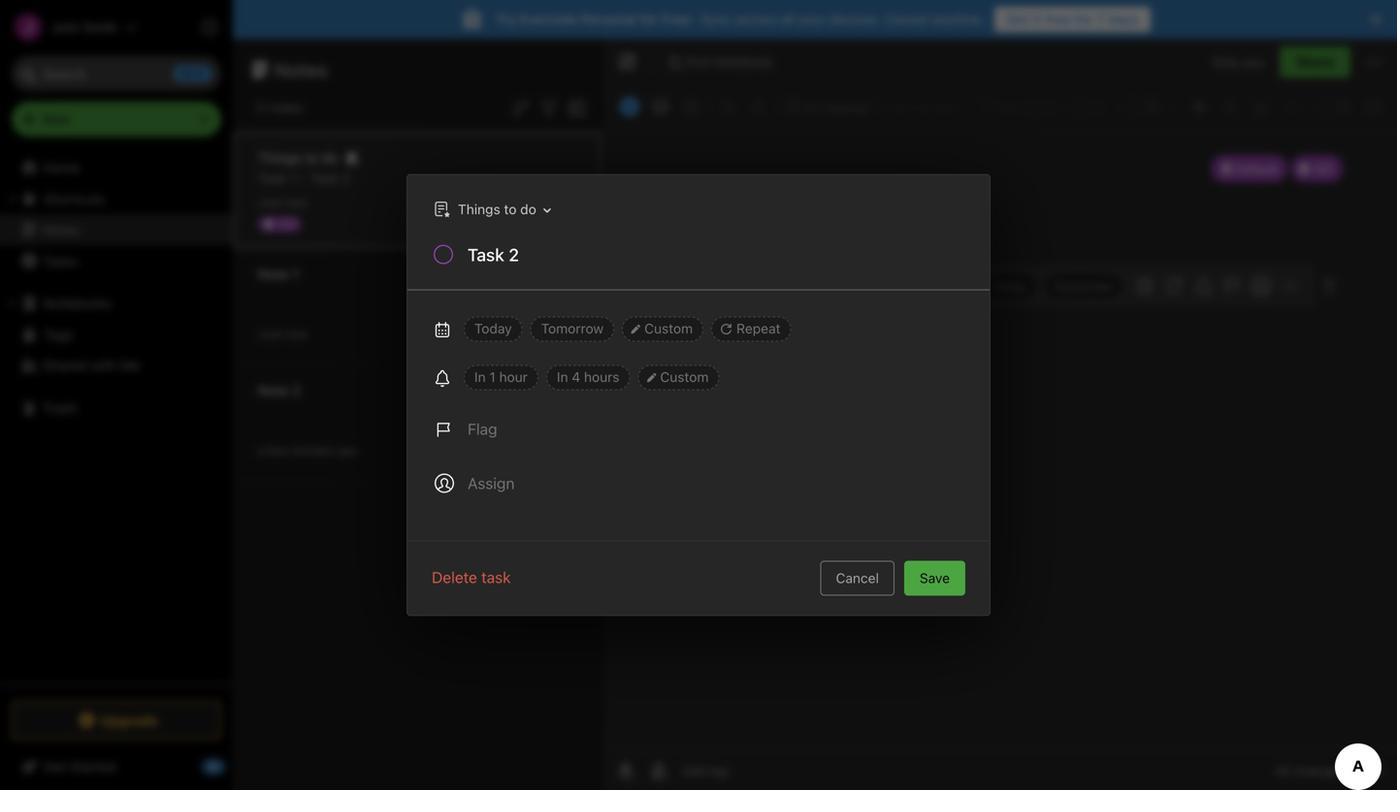 Task type: vqa. For each thing, say whether or not it's contained in the screenshot.
THE CONNECTED APPS
no



Task type: describe. For each thing, give the bounding box(es) containing it.
in 1 hour button
[[464, 365, 539, 391]]

assign button
[[423, 460, 526, 507]]

home
[[43, 160, 80, 176]]

1 for in
[[489, 369, 496, 385]]

custom button for in 4 hours
[[638, 365, 720, 391]]

2 just from the top
[[258, 328, 281, 341]]

in 4 hours button
[[546, 365, 630, 391]]

flag
[[468, 420, 497, 439]]

all changes saved
[[1276, 764, 1382, 779]]

notes link
[[0, 214, 232, 246]]

get
[[1007, 11, 1030, 27]]

1 for note
[[292, 266, 299, 282]]

new
[[43, 111, 71, 127]]

font color image
[[1135, 93, 1184, 120]]

1 now from the top
[[285, 196, 307, 209]]

Go to note or move task field
[[424, 196, 558, 224]]

3 notes
[[256, 99, 303, 115]]

7
[[1097, 11, 1105, 27]]

hour
[[499, 369, 528, 385]]

tags button
[[0, 319, 232, 350]]

a
[[258, 444, 265, 458]]

today button
[[464, 317, 523, 342]]

free:
[[662, 11, 694, 27]]

share button
[[1280, 47, 1351, 78]]

note 2
[[258, 383, 301, 399]]

shared
[[43, 358, 87, 374]]

task image
[[647, 93, 674, 120]]

Enter task text field
[[466, 243, 967, 276]]

trash
[[43, 400, 77, 416]]

shared with me
[[43, 358, 140, 374]]

repeat
[[737, 321, 781, 337]]

it
[[1033, 11, 1042, 27]]

task 1 - task 2
[[258, 170, 351, 186]]

insert image
[[615, 93, 644, 120]]

0 horizontal spatial things to do
[[258, 150, 338, 166]]

only
[[1213, 55, 1240, 69]]

in 4 hours
[[557, 369, 620, 385]]

expand note image
[[616, 50, 640, 74]]

delete
[[432, 569, 477, 587]]

heading level image
[[882, 93, 982, 120]]

notebooks
[[44, 296, 112, 312]]

tomorrow button
[[531, 317, 614, 342]]

delete task link
[[432, 566, 511, 590]]

devices.
[[829, 11, 881, 27]]

in for in 1 hour
[[475, 369, 486, 385]]

get it free for 7 days
[[1007, 11, 1139, 27]]

add a reminder image
[[614, 760, 638, 783]]

notebook
[[715, 54, 773, 69]]

2 now from the top
[[285, 328, 307, 341]]

shortcuts
[[44, 191, 105, 207]]

with
[[91, 358, 117, 374]]

flag button
[[423, 406, 509, 453]]

all
[[780, 11, 794, 27]]

anytime.
[[932, 11, 985, 27]]

Search text field
[[25, 56, 208, 91]]

do inside go to note or move task 'field'
[[520, 201, 536, 217]]

shared with me link
[[0, 350, 232, 381]]

ago
[[338, 444, 358, 458]]

tree containing home
[[0, 152, 233, 684]]

first notebook button
[[662, 49, 780, 76]]

try
[[496, 11, 516, 27]]

minutes
[[291, 444, 334, 458]]

custom for in 4 hours
[[660, 369, 709, 385]]

highlight image
[[1277, 93, 1324, 120]]

to inside 'field'
[[504, 201, 517, 217]]

-
[[300, 170, 307, 186]]



Task type: locate. For each thing, give the bounding box(es) containing it.
2 things to do button from the left
[[429, 196, 558, 224]]

notebooks link
[[0, 288, 232, 319]]

1 horizontal spatial 2
[[342, 170, 351, 186]]

trash link
[[0, 393, 232, 424]]

saved
[[1347, 764, 1382, 779]]

note window element
[[603, 39, 1397, 791]]

few
[[268, 444, 287, 458]]

sync
[[701, 11, 732, 27]]

note up few
[[258, 383, 289, 399]]

0 horizontal spatial things
[[258, 150, 302, 166]]

2 just now from the top
[[258, 328, 307, 341]]

1 vertical spatial just
[[258, 328, 281, 341]]

1 vertical spatial custom
[[660, 369, 709, 385]]

0 horizontal spatial task
[[258, 170, 287, 186]]

repeat button
[[711, 317, 791, 342]]

1 for from the left
[[640, 11, 658, 27]]

for for 7
[[1075, 11, 1094, 27]]

1 things to do button from the left
[[424, 196, 558, 224]]

2 for from the left
[[1075, 11, 1094, 27]]

0/2
[[279, 217, 297, 230]]

custom button down enter task "text box"
[[622, 317, 704, 342]]

only you
[[1213, 55, 1264, 69]]

0 horizontal spatial in
[[475, 369, 486, 385]]

cancel button
[[821, 561, 895, 596]]

a few minutes ago
[[258, 444, 358, 458]]

note down 0/2
[[258, 266, 289, 282]]

2 note from the top
[[258, 383, 289, 399]]

0 horizontal spatial to
[[305, 150, 318, 166]]

now up 0/2
[[285, 196, 307, 209]]

note
[[258, 266, 289, 282], [258, 383, 289, 399]]

1 task from the left
[[258, 170, 287, 186]]

0 vertical spatial 2
[[342, 170, 351, 186]]

1 horizontal spatial for
[[1075, 11, 1094, 27]]

in for in 4 hours
[[557, 369, 568, 385]]

things inside button
[[458, 201, 500, 217]]

0 horizontal spatial for
[[640, 11, 658, 27]]

0 vertical spatial note
[[258, 266, 289, 282]]

1 vertical spatial to
[[504, 201, 517, 217]]

0 vertical spatial cancel
[[885, 11, 928, 27]]

None search field
[[25, 56, 208, 91]]

things to do button
[[424, 196, 558, 224], [429, 196, 558, 224]]

note 1
[[258, 266, 299, 282]]

1 horizontal spatial task
[[310, 170, 339, 186]]

things to do
[[258, 150, 338, 166], [458, 201, 536, 217]]

tomorrow
[[541, 321, 604, 337]]

tags
[[44, 327, 73, 343]]

custom left "repeat" button
[[645, 321, 693, 337]]

cancel
[[885, 11, 928, 27], [836, 571, 879, 587]]

font size image
[[1082, 93, 1131, 120]]

3
[[256, 99, 265, 115]]

save
[[920, 571, 950, 587]]

share
[[1296, 54, 1334, 70]]

in left hour
[[475, 369, 486, 385]]

tree
[[0, 152, 233, 684]]

just now
[[258, 196, 307, 209], [258, 328, 307, 341]]

across
[[735, 11, 777, 27]]

1 just now from the top
[[258, 196, 307, 209]]

1 down 0/2
[[292, 266, 299, 282]]

0 vertical spatial custom button
[[622, 317, 704, 342]]

me
[[121, 358, 140, 374]]

just up 0/2
[[258, 196, 281, 209]]

note for note 2
[[258, 383, 289, 399]]

assign
[[468, 475, 515, 493]]

things to do inside button
[[458, 201, 536, 217]]

2
[[342, 170, 351, 186], [292, 383, 301, 399]]

1 vertical spatial do
[[520, 201, 536, 217]]

cancel inside button
[[836, 571, 879, 587]]

1 vertical spatial things
[[458, 201, 500, 217]]

just now up note 2
[[258, 328, 307, 341]]

today
[[475, 321, 512, 337]]

1 vertical spatial cancel
[[836, 571, 879, 587]]

delete task
[[432, 569, 511, 587]]

upgrade
[[100, 713, 158, 729]]

you
[[1243, 55, 1264, 69]]

in inside button
[[557, 369, 568, 385]]

1 horizontal spatial things to do
[[458, 201, 536, 217]]

things
[[258, 150, 302, 166], [458, 201, 500, 217]]

0 horizontal spatial cancel
[[836, 571, 879, 587]]

1 vertical spatial 2
[[292, 383, 301, 399]]

get it free for 7 days button
[[995, 7, 1151, 32]]

days
[[1108, 11, 1139, 27]]

now up note 2
[[285, 328, 307, 341]]

2 right -
[[342, 170, 351, 186]]

in inside button
[[475, 369, 486, 385]]

in
[[475, 369, 486, 385], [557, 369, 568, 385]]

for inside button
[[1075, 11, 1094, 27]]

1 vertical spatial just now
[[258, 328, 307, 341]]

in 1 hour
[[475, 369, 528, 385]]

1
[[290, 170, 297, 186], [292, 266, 299, 282], [489, 369, 496, 385]]

0 vertical spatial do
[[322, 150, 338, 166]]

font family image
[[987, 93, 1077, 120]]

to
[[305, 150, 318, 166], [504, 201, 517, 217]]

0 horizontal spatial notes
[[43, 222, 80, 238]]

hours
[[584, 369, 620, 385]]

just
[[258, 196, 281, 209], [258, 328, 281, 341]]

1 horizontal spatial do
[[520, 201, 536, 217]]

1 vertical spatial note
[[258, 383, 289, 399]]

0 vertical spatial just now
[[258, 196, 307, 209]]

1 horizontal spatial cancel
[[885, 11, 928, 27]]

first
[[686, 54, 712, 69]]

0 vertical spatial notes
[[275, 58, 328, 81]]

task
[[481, 569, 511, 587]]

custom for tomorrow
[[645, 321, 693, 337]]

0 vertical spatial now
[[285, 196, 307, 209]]

save button
[[904, 561, 966, 596]]

1 vertical spatial things to do
[[458, 201, 536, 217]]

free
[[1045, 11, 1072, 27]]

try evernote personal for free: sync across all your devices. cancel anytime.
[[496, 11, 985, 27]]

for for free:
[[640, 11, 658, 27]]

2 task from the left
[[310, 170, 339, 186]]

1 vertical spatial 1
[[292, 266, 299, 282]]

1 inside button
[[489, 369, 496, 385]]

for left 7
[[1075, 11, 1094, 27]]

your
[[798, 11, 826, 27]]

just up note 2
[[258, 328, 281, 341]]

changes
[[1294, 764, 1344, 779]]

tasks button
[[0, 246, 232, 277]]

0 vertical spatial things
[[258, 150, 302, 166]]

Note Editor text field
[[603, 132, 1397, 751]]

1 for task
[[290, 170, 297, 186]]

tasks
[[43, 253, 78, 269]]

notes inside notes link
[[43, 222, 80, 238]]

0 vertical spatial to
[[305, 150, 318, 166]]

just now up 0/2
[[258, 196, 307, 209]]

4
[[572, 369, 581, 385]]

1 vertical spatial notes
[[43, 222, 80, 238]]

cancel right the devices.
[[885, 11, 928, 27]]

0 vertical spatial custom
[[645, 321, 693, 337]]

personal
[[581, 11, 636, 27]]

task left -
[[258, 170, 287, 186]]

1 horizontal spatial things
[[458, 201, 500, 217]]

1 horizontal spatial notes
[[275, 58, 328, 81]]

all
[[1276, 764, 1291, 779]]

1 left -
[[290, 170, 297, 186]]

cancel left save
[[836, 571, 879, 587]]

1 left hour
[[489, 369, 496, 385]]

notes
[[275, 58, 328, 81], [43, 222, 80, 238]]

custom button
[[622, 317, 704, 342], [638, 365, 720, 391]]

add tag image
[[647, 760, 671, 783]]

1 vertical spatial custom button
[[638, 365, 720, 391]]

shortcuts button
[[0, 183, 232, 214]]

custom right hours
[[660, 369, 709, 385]]

notes up tasks
[[43, 222, 80, 238]]

expand notebooks image
[[5, 296, 20, 312]]

for left free:
[[640, 11, 658, 27]]

0 horizontal spatial 2
[[292, 383, 301, 399]]

custom button right hours
[[638, 365, 720, 391]]

1 horizontal spatial in
[[557, 369, 568, 385]]

now
[[285, 196, 307, 209], [285, 328, 307, 341]]

0 vertical spatial 1
[[290, 170, 297, 186]]

custom
[[645, 321, 693, 337], [660, 369, 709, 385]]

1 just from the top
[[258, 196, 281, 209]]

evernote
[[520, 11, 577, 27]]

2 up a few minutes ago
[[292, 383, 301, 399]]

0 vertical spatial things to do
[[258, 150, 338, 166]]

first notebook
[[686, 54, 773, 69]]

0 horizontal spatial do
[[322, 150, 338, 166]]

notes
[[268, 99, 303, 115]]

1 in from the left
[[475, 369, 486, 385]]

2 in from the left
[[557, 369, 568, 385]]

in left the 4
[[557, 369, 568, 385]]

1 horizontal spatial to
[[504, 201, 517, 217]]

custom button for tomorrow
[[622, 317, 704, 342]]

upgrade button
[[12, 702, 221, 740]]

settings image
[[198, 16, 221, 39]]

new button
[[12, 102, 221, 137]]

0 vertical spatial just
[[258, 196, 281, 209]]

task
[[258, 170, 287, 186], [310, 170, 339, 186]]

notes up notes
[[275, 58, 328, 81]]

1 note from the top
[[258, 266, 289, 282]]

note for note 1
[[258, 266, 289, 282]]

2 vertical spatial 1
[[489, 369, 496, 385]]

task right -
[[310, 170, 339, 186]]

home link
[[0, 152, 233, 183]]

1 vertical spatial now
[[285, 328, 307, 341]]



